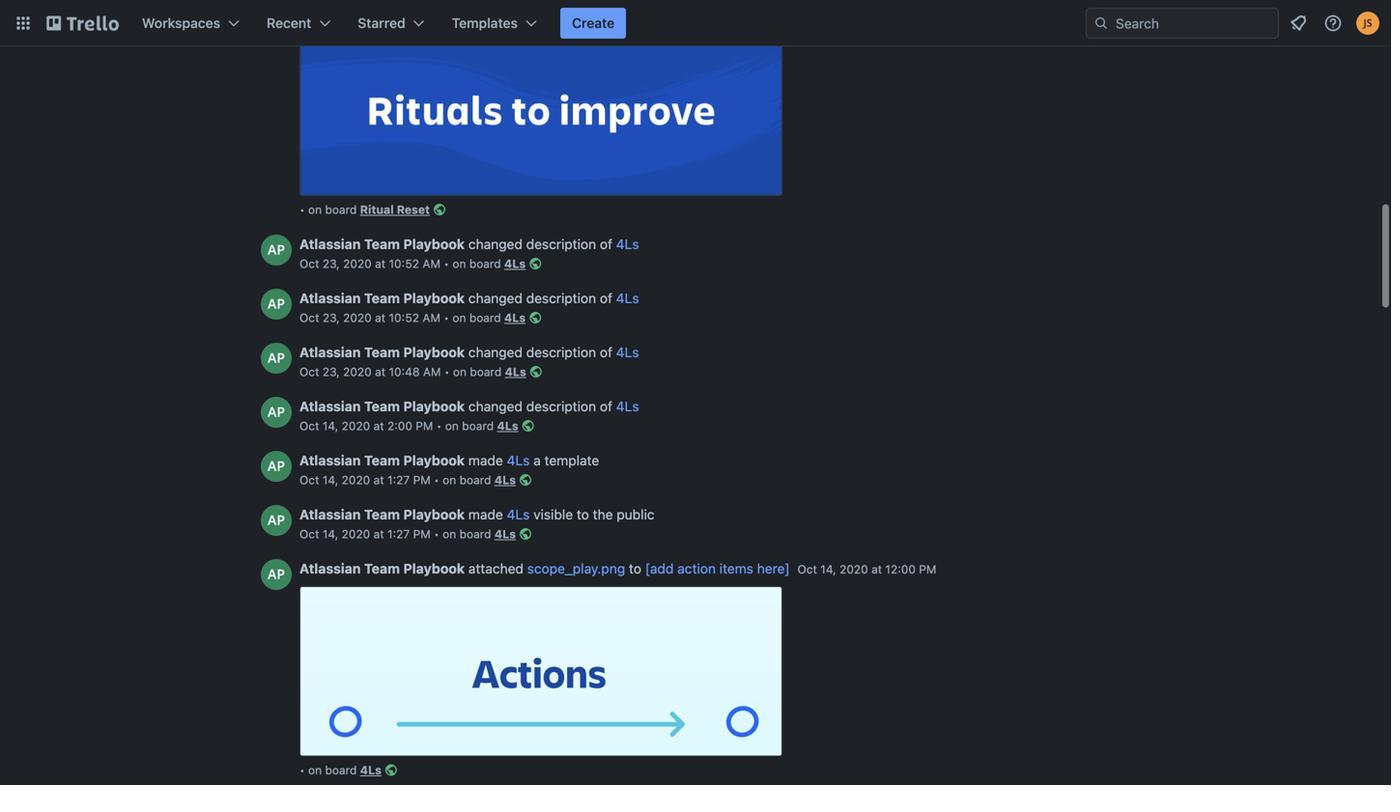 Task type: vqa. For each thing, say whether or not it's contained in the screenshot.
1st 1:27
yes



Task type: describe. For each thing, give the bounding box(es) containing it.
• for third atlassian team playbook (atlassianteamplaybook) icon from the bottom of the page
[[434, 473, 440, 487]]

anyone on the internet can see this board. only board members can edit. image for a template
[[516, 471, 535, 490]]

scope_play.png link
[[528, 561, 626, 577]]

3 changed from the top
[[469, 344, 523, 360]]

0 vertical spatial to
[[577, 507, 589, 523]]

2 atlassian from the top
[[300, 290, 361, 306]]

made for a template
[[469, 453, 503, 469]]

1 changed from the top
[[469, 236, 523, 252]]

3 atlassian from the top
[[300, 344, 361, 360]]

3 am from the top
[[423, 365, 441, 379]]

oct inside atlassian team playbook attached scope_play.png to [add action items here] oct 14, 2020 at 12:00 pm
[[798, 563, 818, 576]]

1:27 for atlassian team playbook made 4ls visible to the public
[[388, 528, 410, 541]]

made for visible to the public
[[469, 507, 503, 523]]

pm for a template
[[413, 473, 431, 487]]

5 playbook from the top
[[403, 453, 465, 469]]

1 oct 23, 2020 at 10:52 am • on board 4ls from the top
[[300, 257, 526, 270]]

• on board ritual reset
[[300, 203, 430, 216]]

pm inside atlassian team playbook attached scope_play.png to [add action items here] oct 14, 2020 at 12:00 pm
[[919, 563, 937, 576]]

14, inside atlassian team playbook attached scope_play.png to [add action items here] oct 14, 2020 at 12:00 pm
[[821, 563, 837, 576]]

pm for visible to the public
[[413, 528, 431, 541]]

2020 inside atlassian team playbook attached scope_play.png to [add action items here] oct 14, 2020 at 12:00 pm
[[840, 563, 869, 576]]

of for atlassian team playbook (atlassianteamplaybook) image corresponding to oct 23, 2020 at 10:48 am • on board 4ls
[[600, 344, 613, 360]]

2 vertical spatial anyone on the internet can see this board. only board members can edit. image
[[382, 761, 401, 780]]

1 23, from the top
[[323, 257, 340, 270]]

attached
[[469, 561, 524, 577]]

2 changed from the top
[[469, 290, 523, 306]]

1 team from the top
[[364, 236, 400, 252]]

2 23, from the top
[[323, 311, 340, 325]]

14, for visible to the public
[[323, 528, 339, 541]]

templates button
[[440, 8, 549, 39]]

oct 23, 2020 at 10:48 am • on board 4ls
[[300, 365, 527, 379]]

search image
[[1094, 15, 1110, 31]]

1 atlassian team playbook (atlassianteamplaybook) image from the top
[[261, 235, 292, 266]]

7 playbook from the top
[[403, 561, 465, 577]]

2:00
[[388, 419, 413, 433]]

of for fifth atlassian team playbook (atlassianteamplaybook) icon from the bottom
[[600, 236, 613, 252]]

7 team from the top
[[364, 561, 400, 577]]

pm for atlassian team playbook changed description of 4ls
[[416, 419, 433, 433]]

2020 for third atlassian team playbook (atlassianteamplaybook) icon from the bottom of the page
[[342, 473, 370, 487]]

3 description from the top
[[526, 344, 597, 360]]

at inside atlassian team playbook attached scope_play.png to [add action items here] oct 14, 2020 at 12:00 pm
[[872, 563, 883, 576]]

starred
[[358, 15, 406, 31]]

2 10:52 from the top
[[389, 311, 419, 325]]

6 playbook from the top
[[403, 507, 465, 523]]

oct 14, 2020 at 12:00 pm link
[[798, 563, 937, 576]]

open information menu image
[[1324, 14, 1344, 33]]

oct 14, 2020 at 2:00 pm • on board 4ls
[[300, 419, 519, 433]]

5 atlassian team playbook (atlassianteamplaybook) image from the top
[[261, 559, 292, 590]]

templates
[[452, 15, 518, 31]]

2020 for atlassian team playbook (atlassianteamplaybook) image related to oct 14, 2020 at 2:00 pm • on board 4ls
[[342, 419, 370, 433]]

4 playbook from the top
[[403, 399, 465, 415]]

10:48
[[389, 365, 420, 379]]

6 atlassian from the top
[[300, 507, 361, 523]]

recent
[[267, 15, 312, 31]]

4 atlassian from the top
[[300, 399, 361, 415]]

0 notifications image
[[1287, 12, 1311, 35]]

action
[[678, 561, 716, 577]]

• for atlassian team playbook (atlassianteamplaybook) image corresponding to oct 23, 2020 at 10:48 am • on board 4ls
[[444, 365, 450, 379]]

• for fifth atlassian team playbook (atlassianteamplaybook) icon from the bottom
[[444, 257, 449, 270]]

3 23, from the top
[[323, 365, 340, 379]]

1 playbook from the top
[[403, 236, 465, 252]]



Task type: locate. For each thing, give the bounding box(es) containing it.
3 team from the top
[[364, 344, 400, 360]]

anyone on the internet can see this board. only board members can edit. image
[[430, 200, 449, 219], [526, 254, 545, 273], [526, 308, 545, 328], [527, 362, 546, 382], [519, 416, 538, 436]]

items
[[720, 561, 754, 577]]

create button
[[561, 8, 626, 39]]

of for 4th atlassian team playbook (atlassianteamplaybook) icon from the bottom of the page
[[600, 290, 613, 306]]

2 atlassian team playbook (atlassianteamplaybook) image from the top
[[261, 397, 292, 428]]

1 vertical spatial oct 23, 2020 at 10:52 am • on board 4ls
[[300, 311, 526, 325]]

the
[[593, 507, 613, 523]]

4 atlassian team playbook (atlassianteamplaybook) image from the top
[[261, 505, 292, 536]]

2 oct 14, 2020 at 1:27 pm • on board 4ls from the top
[[300, 528, 516, 541]]

2 vertical spatial am
[[423, 365, 441, 379]]

•
[[300, 203, 305, 216], [444, 257, 449, 270], [444, 311, 449, 325], [444, 365, 450, 379], [437, 419, 442, 433], [434, 473, 440, 487], [434, 528, 440, 541], [300, 764, 305, 778]]

1 vertical spatial atlassian team playbook (atlassianteamplaybook) image
[[261, 397, 292, 428]]

1 vertical spatial 23,
[[323, 311, 340, 325]]

4 atlassian team playbook changed description of 4ls from the top
[[300, 399, 639, 415]]

atlassian team playbook (atlassianteamplaybook) image for oct 23, 2020 at 10:48 am • on board 4ls
[[261, 343, 292, 374]]

description
[[526, 236, 597, 252], [526, 290, 597, 306], [526, 344, 597, 360], [526, 399, 597, 415]]

2 atlassian team playbook (atlassianteamplaybook) image from the top
[[261, 289, 292, 320]]

pm right 12:00
[[919, 563, 937, 576]]

3 playbook from the top
[[403, 344, 465, 360]]

0 horizontal spatial to
[[577, 507, 589, 523]]

5 team from the top
[[364, 453, 400, 469]]

1 atlassian team playbook changed description of 4ls from the top
[[300, 236, 639, 252]]

pm
[[416, 419, 433, 433], [413, 473, 431, 487], [413, 528, 431, 541], [919, 563, 937, 576]]

made
[[469, 453, 503, 469], [469, 507, 503, 523]]

template
[[545, 453, 600, 469]]

0 vertical spatial made
[[469, 453, 503, 469]]

made up attached
[[469, 507, 503, 523]]

1 vertical spatial to
[[629, 561, 642, 577]]

0 vertical spatial oct 14, 2020 at 1:27 pm • on board 4ls
[[300, 473, 516, 487]]

3 atlassian team playbook changed description of 4ls from the top
[[300, 344, 639, 360]]

1:27 down atlassian team playbook made 4ls visible to the public
[[388, 528, 410, 541]]

atlassian team playbook attached scope_play.png to [add action items here] oct 14, 2020 at 12:00 pm
[[300, 561, 937, 577]]

made left a
[[469, 453, 503, 469]]

here]
[[758, 561, 790, 577]]

1 description from the top
[[526, 236, 597, 252]]

4ls link
[[616, 236, 639, 252], [505, 257, 526, 270], [616, 290, 639, 306], [505, 311, 526, 325], [616, 344, 639, 360], [505, 365, 527, 379], [616, 399, 639, 415], [497, 419, 519, 433], [507, 453, 530, 469], [495, 473, 516, 487], [507, 507, 530, 523], [495, 528, 516, 541], [360, 764, 382, 778]]

1 vertical spatial 10:52
[[389, 311, 419, 325]]

2 oct 23, 2020 at 10:52 am • on board 4ls from the top
[[300, 311, 526, 325]]

changed
[[469, 236, 523, 252], [469, 290, 523, 306], [469, 344, 523, 360], [469, 399, 523, 415]]

pm down atlassian team playbook made 4ls visible to the public
[[413, 528, 431, 541]]

0 vertical spatial atlassian team playbook (atlassianteamplaybook) image
[[261, 343, 292, 374]]

am down reset
[[423, 257, 441, 270]]

1 vertical spatial anyone on the internet can see this board. only board members can edit. image
[[516, 525, 535, 544]]

2 am from the top
[[423, 311, 441, 325]]

reset
[[397, 203, 430, 216]]

1 vertical spatial made
[[469, 507, 503, 523]]

back to home image
[[46, 8, 119, 39]]

atlassian team playbook changed description of 4ls for atlassian team playbook (atlassianteamplaybook) image related to oct 14, 2020 at 2:00 pm • on board 4ls
[[300, 399, 639, 415]]

team
[[364, 236, 400, 252], [364, 290, 400, 306], [364, 344, 400, 360], [364, 399, 400, 415], [364, 453, 400, 469], [364, 507, 400, 523], [364, 561, 400, 577]]

1 horizontal spatial to
[[629, 561, 642, 577]]

atlassian team playbook changed description of 4ls
[[300, 236, 639, 252], [300, 290, 639, 306], [300, 344, 639, 360], [300, 399, 639, 415]]

1 vertical spatial oct 14, 2020 at 1:27 pm • on board 4ls
[[300, 528, 516, 541]]

to left [add
[[629, 561, 642, 577]]

at
[[375, 257, 386, 270], [375, 311, 386, 325], [375, 365, 386, 379], [374, 419, 384, 433], [374, 473, 384, 487], [374, 528, 384, 541], [872, 563, 883, 576]]

2 playbook from the top
[[403, 290, 465, 306]]

pm down atlassian team playbook made 4ls a template on the left
[[413, 473, 431, 487]]

1 vertical spatial am
[[423, 311, 441, 325]]

2020 for atlassian team playbook (atlassianteamplaybook) image corresponding to oct 23, 2020 at 10:48 am • on board 4ls
[[343, 365, 372, 379]]

oct 14, 2020 at 1:27 pm • on board 4ls down atlassian team playbook made 4ls visible to the public
[[300, 528, 516, 541]]

playbook
[[403, 236, 465, 252], [403, 290, 465, 306], [403, 344, 465, 360], [403, 399, 465, 415], [403, 453, 465, 469], [403, 507, 465, 523], [403, 561, 465, 577]]

recent button
[[255, 8, 342, 39]]

2 description from the top
[[526, 290, 597, 306]]

ritual
[[360, 203, 394, 216]]

oct 23, 2020 at 10:52 am • on board 4ls
[[300, 257, 526, 270], [300, 311, 526, 325]]

oct 14, 2020 at 1:27 pm • on board 4ls for atlassian team playbook made 4ls visible to the public
[[300, 528, 516, 541]]

public
[[617, 507, 655, 523]]

14,
[[323, 419, 339, 433], [323, 473, 339, 487], [323, 528, 339, 541], [821, 563, 837, 576]]

14, for a template
[[323, 473, 339, 487]]

[add action items here] link
[[645, 561, 790, 577]]

visible
[[534, 507, 573, 523]]

to
[[577, 507, 589, 523], [629, 561, 642, 577]]

4 description from the top
[[526, 399, 597, 415]]

2 vertical spatial 23,
[[323, 365, 340, 379]]

0 vertical spatial 1:27
[[388, 473, 410, 487]]

• on board 4ls
[[300, 764, 382, 778]]

atlassian
[[300, 236, 361, 252], [300, 290, 361, 306], [300, 344, 361, 360], [300, 399, 361, 415], [300, 453, 361, 469], [300, 507, 361, 523], [300, 561, 361, 577]]

ritual reset link
[[360, 203, 430, 216]]

[add
[[645, 561, 674, 577]]

23,
[[323, 257, 340, 270], [323, 311, 340, 325], [323, 365, 340, 379]]

anyone on the internet can see this board. only board members can edit. image for visible to the public
[[516, 525, 535, 544]]

1 atlassian team playbook (atlassianteamplaybook) image from the top
[[261, 343, 292, 374]]

board
[[325, 203, 357, 216], [470, 257, 501, 270], [470, 311, 501, 325], [470, 365, 502, 379], [462, 419, 494, 433], [460, 473, 491, 487], [460, 528, 491, 541], [325, 764, 357, 778]]

1 1:27 from the top
[[388, 473, 410, 487]]

am right 10:48
[[423, 365, 441, 379]]

7 atlassian from the top
[[300, 561, 361, 577]]

2020 for 4th atlassian team playbook (atlassianteamplaybook) icon from the bottom of the page
[[343, 311, 372, 325]]

3 of from the top
[[600, 344, 613, 360]]

oct 23, 2020 at 10:52 am • on board 4ls up "oct 23, 2020 at 10:48 am • on board 4ls"
[[300, 311, 526, 325]]

6 team from the top
[[364, 507, 400, 523]]

scope_play.png
[[528, 561, 626, 577]]

0 vertical spatial anyone on the internet can see this board. only board members can edit. image
[[516, 471, 535, 490]]

1 am from the top
[[423, 257, 441, 270]]

oct 23, 2020 at 10:52 am • on board 4ls down reset
[[300, 257, 526, 270]]

2 1:27 from the top
[[388, 528, 410, 541]]

1 of from the top
[[600, 236, 613, 252]]

1 oct 14, 2020 at 1:27 pm • on board 4ls from the top
[[300, 473, 516, 487]]

1 made from the top
[[469, 453, 503, 469]]

1:27
[[388, 473, 410, 487], [388, 528, 410, 541]]

2 of from the top
[[600, 290, 613, 306]]

atlassian team playbook (atlassianteamplaybook) image
[[261, 235, 292, 266], [261, 289, 292, 320], [261, 451, 292, 482], [261, 505, 292, 536], [261, 559, 292, 590]]

primary element
[[0, 0, 1392, 46]]

atlassian team playbook changed description of 4ls for atlassian team playbook (atlassianteamplaybook) image corresponding to oct 23, 2020 at 10:48 am • on board 4ls
[[300, 344, 639, 360]]

2020
[[343, 257, 372, 270], [343, 311, 372, 325], [343, 365, 372, 379], [342, 419, 370, 433], [342, 473, 370, 487], [342, 528, 370, 541], [840, 563, 869, 576]]

atlassian team playbook made 4ls a template
[[300, 453, 600, 469]]

workspaces
[[142, 15, 220, 31]]

• for 4th atlassian team playbook (atlassianteamplaybook) icon from the bottom of the page
[[444, 311, 449, 325]]

12:00
[[886, 563, 916, 576]]

of for atlassian team playbook (atlassianteamplaybook) image related to oct 14, 2020 at 2:00 pm • on board 4ls
[[600, 399, 613, 415]]

4 team from the top
[[364, 399, 400, 415]]

0 vertical spatial 23,
[[323, 257, 340, 270]]

1 vertical spatial 1:27
[[388, 528, 410, 541]]

• for 2nd atlassian team playbook (atlassianteamplaybook) icon from the bottom of the page
[[434, 528, 440, 541]]

5 atlassian from the top
[[300, 453, 361, 469]]

1 10:52 from the top
[[389, 257, 419, 270]]

4 of from the top
[[600, 399, 613, 415]]

1 atlassian from the top
[[300, 236, 361, 252]]

0 vertical spatial oct 23, 2020 at 10:52 am • on board 4ls
[[300, 257, 526, 270]]

on
[[308, 203, 322, 216], [453, 257, 466, 270], [453, 311, 466, 325], [453, 365, 467, 379], [445, 419, 459, 433], [443, 473, 456, 487], [443, 528, 456, 541], [308, 764, 322, 778]]

of
[[600, 236, 613, 252], [600, 290, 613, 306], [600, 344, 613, 360], [600, 399, 613, 415]]

oct 14, 2020 at 1:27 pm • on board 4ls down atlassian team playbook made 4ls a template on the left
[[300, 473, 516, 487]]

am up "oct 23, 2020 at 10:48 am • on board 4ls"
[[423, 311, 441, 325]]

2 made from the top
[[469, 507, 503, 523]]

atlassian team playbook (atlassianteamplaybook) image for oct 14, 2020 at 2:00 pm • on board 4ls
[[261, 397, 292, 428]]

anyone on the internet can see this board. only board members can edit. image
[[516, 471, 535, 490], [516, 525, 535, 544], [382, 761, 401, 780]]

0 vertical spatial am
[[423, 257, 441, 270]]

atlassian team playbook changed description of 4ls for 4th atlassian team playbook (atlassianteamplaybook) icon from the bottom of the page
[[300, 290, 639, 306]]

10:52
[[389, 257, 419, 270], [389, 311, 419, 325]]

• for atlassian team playbook (atlassianteamplaybook) image related to oct 14, 2020 at 2:00 pm • on board 4ls
[[437, 419, 442, 433]]

john smith (johnsmith38824343) image
[[1357, 12, 1380, 35]]

create
[[572, 15, 615, 31]]

4 changed from the top
[[469, 399, 523, 415]]

3 atlassian team playbook (atlassianteamplaybook) image from the top
[[261, 451, 292, 482]]

Search field
[[1110, 9, 1279, 38]]

pm right 2:00
[[416, 419, 433, 433]]

a
[[534, 453, 541, 469]]

oct
[[300, 257, 319, 270], [300, 311, 319, 325], [300, 365, 319, 379], [300, 419, 319, 433], [300, 473, 319, 487], [300, 528, 319, 541], [798, 563, 818, 576]]

2 atlassian team playbook changed description of 4ls from the top
[[300, 290, 639, 306]]

2020 for 2nd atlassian team playbook (atlassianteamplaybook) icon from the bottom of the page
[[342, 528, 370, 541]]

starred button
[[346, 8, 437, 39]]

2020 for fifth atlassian team playbook (atlassianteamplaybook) icon from the bottom
[[343, 257, 372, 270]]

14, for atlassian team playbook changed description of 4ls
[[323, 419, 339, 433]]

workspaces button
[[130, 8, 251, 39]]

4ls
[[616, 236, 639, 252], [505, 257, 526, 270], [616, 290, 639, 306], [505, 311, 526, 325], [616, 344, 639, 360], [505, 365, 527, 379], [616, 399, 639, 415], [497, 419, 519, 433], [507, 453, 530, 469], [495, 473, 516, 487], [507, 507, 530, 523], [495, 528, 516, 541], [360, 764, 382, 778]]

am
[[423, 257, 441, 270], [423, 311, 441, 325], [423, 365, 441, 379]]

to left the
[[577, 507, 589, 523]]

10:52 up 10:48
[[389, 311, 419, 325]]

10:52 down ritual reset link
[[389, 257, 419, 270]]

1:27 down 2:00
[[388, 473, 410, 487]]

atlassian team playbook changed description of 4ls for fifth atlassian team playbook (atlassianteamplaybook) icon from the bottom
[[300, 236, 639, 252]]

atlassian team playbook made 4ls visible to the public
[[300, 507, 655, 523]]

oct 14, 2020 at 1:27 pm • on board 4ls
[[300, 473, 516, 487], [300, 528, 516, 541]]

2 team from the top
[[364, 290, 400, 306]]

1:27 for atlassian team playbook made 4ls a template
[[388, 473, 410, 487]]

atlassian team playbook (atlassianteamplaybook) image
[[261, 343, 292, 374], [261, 397, 292, 428]]

oct 14, 2020 at 1:27 pm • on board 4ls for atlassian team playbook made 4ls a template
[[300, 473, 516, 487]]

0 vertical spatial 10:52
[[389, 257, 419, 270]]



